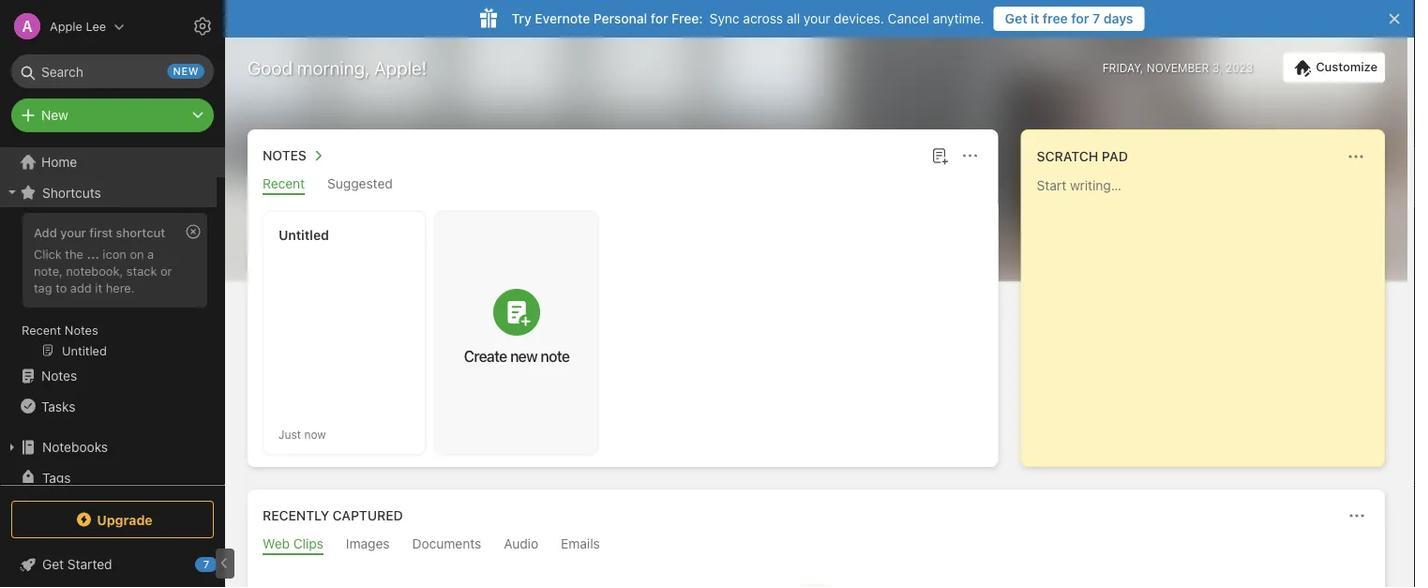 Task type: describe. For each thing, give the bounding box(es) containing it.
more actions image
[[1347, 505, 1369, 527]]

friday, november 3, 2023
[[1103, 61, 1254, 74]]

tags button
[[0, 463, 217, 493]]

clips
[[294, 536, 324, 552]]

shortcut
[[116, 225, 165, 239]]

personal
[[594, 11, 648, 26]]

recent for recent
[[263, 176, 305, 191]]

web clips tab
[[263, 536, 324, 556]]

recent for recent notes
[[22, 323, 61, 337]]

2023
[[1226, 61, 1254, 74]]

a
[[147, 247, 154, 261]]

sync
[[710, 11, 740, 26]]

note
[[541, 347, 570, 365]]

notebooks
[[42, 440, 108, 455]]

get started
[[42, 557, 112, 572]]

anytime.
[[933, 11, 985, 26]]

documents
[[412, 536, 482, 552]]

new
[[41, 107, 68, 123]]

started
[[67, 557, 112, 572]]

apple
[[50, 19, 83, 33]]

good
[[248, 56, 293, 78]]

Start writing… text field
[[1037, 177, 1384, 451]]

notes link
[[0, 361, 217, 391]]

tasks button
[[0, 391, 217, 421]]

free:
[[672, 11, 703, 26]]

customize
[[1317, 60, 1378, 74]]

3,
[[1213, 61, 1223, 74]]

note,
[[34, 264, 63, 278]]

1 horizontal spatial your
[[804, 11, 831, 26]]

upgrade button
[[11, 501, 214, 539]]

captured
[[333, 508, 403, 524]]

it inside button
[[1031, 11, 1040, 26]]

try
[[512, 11, 532, 26]]

notebooks link
[[0, 433, 217, 463]]

suggested tab
[[328, 176, 393, 195]]

0 horizontal spatial your
[[60, 225, 86, 239]]

across
[[744, 11, 783, 26]]

get for get it free for 7 days
[[1006, 11, 1028, 26]]

click the ...
[[34, 247, 99, 261]]

Search text field
[[24, 54, 201, 88]]

images
[[346, 536, 390, 552]]

cancel
[[888, 11, 930, 26]]

audio tab
[[504, 536, 539, 556]]

new search field
[[24, 54, 205, 88]]

scratch pad button
[[1034, 145, 1129, 168]]

tags
[[42, 470, 71, 485]]

tab list for recently captured
[[251, 536, 1382, 556]]

notes button
[[259, 145, 329, 167]]

here.
[[106, 280, 135, 294]]

recent notes
[[22, 323, 98, 337]]

images tab
[[346, 536, 390, 556]]

1 vertical spatial notes
[[65, 323, 98, 337]]

...
[[87, 247, 99, 261]]

recently captured
[[263, 508, 403, 524]]

scratch pad
[[1037, 149, 1129, 164]]

group inside tree
[[0, 207, 217, 369]]

icon on a note, notebook, stack or tag to add it here.
[[34, 247, 172, 294]]



Task type: vqa. For each thing, say whether or not it's contained in the screenshot.
Upgrade
yes



Task type: locate. For each thing, give the bounding box(es) containing it.
on
[[130, 247, 144, 261]]

Account field
[[0, 8, 125, 45]]

1 horizontal spatial 7
[[1093, 11, 1101, 26]]

upgrade
[[97, 512, 153, 528]]

more actions image
[[960, 145, 982, 167], [1346, 145, 1368, 168]]

recent down tag
[[22, 323, 61, 337]]

get inside button
[[1006, 11, 1028, 26]]

shortcuts button
[[0, 177, 217, 207]]

good morning, apple!
[[248, 56, 427, 78]]

1 horizontal spatial new
[[511, 347, 538, 365]]

home
[[41, 154, 77, 170]]

recently captured button
[[259, 505, 403, 527]]

7 left click to collapse image
[[203, 559, 209, 571]]

1 horizontal spatial recent
[[263, 176, 305, 191]]

1 horizontal spatial for
[[1072, 11, 1090, 26]]

click
[[34, 247, 62, 261]]

your
[[804, 11, 831, 26], [60, 225, 86, 239]]

notes down add at the left of the page
[[65, 323, 98, 337]]

lee
[[86, 19, 106, 33]]

0 horizontal spatial it
[[95, 280, 102, 294]]

new down settings image
[[173, 65, 199, 77]]

0 vertical spatial it
[[1031, 11, 1040, 26]]

expand notebooks image
[[5, 440, 20, 455]]

scratch
[[1037, 149, 1099, 164]]

1 vertical spatial your
[[60, 225, 86, 239]]

1 vertical spatial recent
[[22, 323, 61, 337]]

untitled
[[279, 228, 329, 243]]

new inside new 'search box'
[[173, 65, 199, 77]]

first
[[89, 225, 113, 239]]

new
[[173, 65, 199, 77], [511, 347, 538, 365]]

add
[[34, 225, 57, 239]]

notebook,
[[66, 264, 123, 278]]

tab list containing web clips
[[251, 536, 1382, 556]]

0 horizontal spatial new
[[173, 65, 199, 77]]

1 horizontal spatial it
[[1031, 11, 1040, 26]]

notes up recent tab
[[263, 148, 307, 163]]

tree containing home
[[0, 147, 225, 564]]

1 tab list from the top
[[251, 176, 995, 195]]

web clips tab panel
[[248, 556, 1386, 587]]

get inside the help and learning task checklist field
[[42, 557, 64, 572]]

0 horizontal spatial recent
[[22, 323, 61, 337]]

your right all
[[804, 11, 831, 26]]

0 horizontal spatial 7
[[203, 559, 209, 571]]

0 vertical spatial your
[[804, 11, 831, 26]]

your up the at the left of page
[[60, 225, 86, 239]]

try evernote personal for free: sync across all your devices. cancel anytime.
[[512, 11, 985, 26]]

it
[[1031, 11, 1040, 26], [95, 280, 102, 294]]

1 vertical spatial 7
[[203, 559, 209, 571]]

november
[[1147, 61, 1210, 74]]

shortcuts
[[42, 185, 101, 200]]

1 vertical spatial it
[[95, 280, 102, 294]]

customize button
[[1284, 53, 1386, 83]]

2 tab list from the top
[[251, 536, 1382, 556]]

free
[[1043, 11, 1069, 26]]

recent
[[263, 176, 305, 191], [22, 323, 61, 337]]

1 vertical spatial tab list
[[251, 536, 1382, 556]]

get it free for 7 days
[[1006, 11, 1134, 26]]

for inside button
[[1072, 11, 1090, 26]]

to
[[56, 280, 67, 294]]

web clips
[[263, 536, 324, 552]]

get left the free
[[1006, 11, 1028, 26]]

suggested
[[328, 176, 393, 191]]

more actions field for scratch pad
[[1344, 144, 1370, 170]]

add
[[70, 280, 92, 294]]

click to collapse image
[[218, 553, 232, 575]]

1 horizontal spatial get
[[1006, 11, 1028, 26]]

recently
[[263, 508, 329, 524]]

audio
[[504, 536, 539, 552]]

just now
[[279, 428, 326, 441]]

create
[[464, 347, 507, 365]]

just
[[279, 428, 301, 441]]

tab list
[[251, 176, 995, 195], [251, 536, 1382, 556]]

1 for from the left
[[651, 11, 669, 26]]

0 vertical spatial tab list
[[251, 176, 995, 195]]

create new note
[[464, 347, 570, 365]]

notes inside button
[[263, 148, 307, 163]]

for left free:
[[651, 11, 669, 26]]

the
[[65, 247, 83, 261]]

apple!
[[374, 56, 427, 78]]

recent tab panel
[[248, 195, 999, 467]]

group
[[0, 207, 217, 369]]

devices.
[[834, 11, 885, 26]]

Help and Learning task checklist field
[[0, 550, 225, 580]]

it down notebook,
[[95, 280, 102, 294]]

emails tab
[[561, 536, 600, 556]]

for for free:
[[651, 11, 669, 26]]

0 vertical spatial recent
[[263, 176, 305, 191]]

all
[[787, 11, 801, 26]]

0 vertical spatial new
[[173, 65, 199, 77]]

2 for from the left
[[1072, 11, 1090, 26]]

new button
[[11, 99, 214, 132]]

get for get started
[[42, 557, 64, 572]]

now
[[304, 428, 326, 441]]

tree
[[0, 147, 225, 564]]

tasks
[[41, 399, 75, 414]]

create new note button
[[436, 212, 598, 454]]

7 inside button
[[1093, 11, 1101, 26]]

emails
[[561, 536, 600, 552]]

it left the free
[[1031, 11, 1040, 26]]

0 horizontal spatial more actions image
[[960, 145, 982, 167]]

or
[[160, 264, 172, 278]]

7
[[1093, 11, 1101, 26], [203, 559, 209, 571]]

icon
[[103, 247, 127, 261]]

it inside icon on a note, notebook, stack or tag to add it here.
[[95, 280, 102, 294]]

0 vertical spatial 7
[[1093, 11, 1101, 26]]

days
[[1104, 11, 1134, 26]]

0 horizontal spatial for
[[651, 11, 669, 26]]

documents tab
[[412, 536, 482, 556]]

get
[[1006, 11, 1028, 26], [42, 557, 64, 572]]

more actions field for recently captured
[[1345, 503, 1371, 529]]

stack
[[127, 264, 157, 278]]

1 vertical spatial new
[[511, 347, 538, 365]]

new inside create new note button
[[511, 347, 538, 365]]

1 horizontal spatial more actions image
[[1346, 145, 1368, 168]]

notes
[[263, 148, 307, 163], [65, 323, 98, 337], [41, 368, 77, 384]]

0 vertical spatial get
[[1006, 11, 1028, 26]]

apple lee
[[50, 19, 106, 33]]

for right the free
[[1072, 11, 1090, 26]]

group containing add your first shortcut
[[0, 207, 217, 369]]

7 inside the help and learning task checklist field
[[203, 559, 209, 571]]

recent tab
[[263, 176, 305, 195]]

for
[[651, 11, 669, 26], [1072, 11, 1090, 26]]

tab list containing recent
[[251, 176, 995, 195]]

More actions field
[[958, 143, 984, 169], [1344, 144, 1370, 170], [1345, 503, 1371, 529]]

settings image
[[191, 15, 214, 38]]

tab list for notes
[[251, 176, 995, 195]]

for for 7
[[1072, 11, 1090, 26]]

morning,
[[297, 56, 370, 78]]

recent down notes button
[[263, 176, 305, 191]]

2 vertical spatial notes
[[41, 368, 77, 384]]

more actions image inside "field"
[[1346, 145, 1368, 168]]

home link
[[0, 147, 225, 177]]

7 left days at the right top
[[1093, 11, 1101, 26]]

get left started
[[42, 557, 64, 572]]

web
[[263, 536, 290, 552]]

new left note
[[511, 347, 538, 365]]

0 horizontal spatial get
[[42, 557, 64, 572]]

0 vertical spatial notes
[[263, 148, 307, 163]]

friday,
[[1103, 61, 1144, 74]]

tag
[[34, 280, 52, 294]]

notes up tasks
[[41, 368, 77, 384]]

add your first shortcut
[[34, 225, 165, 239]]

get it free for 7 days button
[[994, 7, 1145, 31]]

pad
[[1102, 149, 1129, 164]]

evernote
[[535, 11, 590, 26]]

1 vertical spatial get
[[42, 557, 64, 572]]



